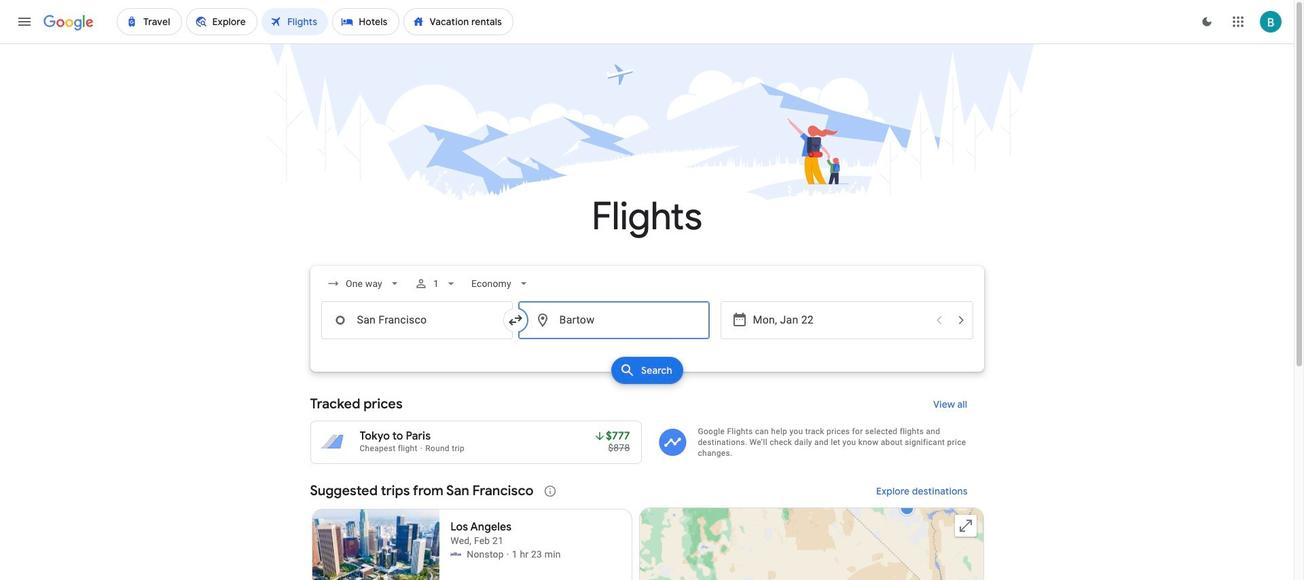 Task type: locate. For each thing, give the bounding box(es) containing it.
 image
[[420, 444, 423, 454]]

main menu image
[[16, 14, 33, 30]]

tracked prices region
[[310, 388, 984, 465]]

None field
[[321, 272, 406, 296], [466, 272, 536, 296], [321, 272, 406, 296], [466, 272, 536, 296]]

777 US dollars text field
[[606, 430, 630, 444]]

None text field
[[321, 302, 512, 340], [518, 302, 709, 340], [321, 302, 512, 340], [518, 302, 709, 340]]

jetblue image
[[450, 549, 461, 560]]

change appearance image
[[1191, 5, 1223, 38]]

 image
[[507, 548, 509, 562]]

 image inside tracked prices region
[[420, 444, 423, 454]]



Task type: vqa. For each thing, say whether or not it's contained in the screenshot.
 icon to the bottom
yes



Task type: describe. For each thing, give the bounding box(es) containing it.
suggested trips from san francisco region
[[310, 475, 984, 581]]

Flight search field
[[299, 266, 995, 388]]

878 US dollars text field
[[608, 443, 630, 454]]

swap origin and destination. image
[[507, 312, 523, 329]]

Departure text field
[[753, 302, 927, 339]]



